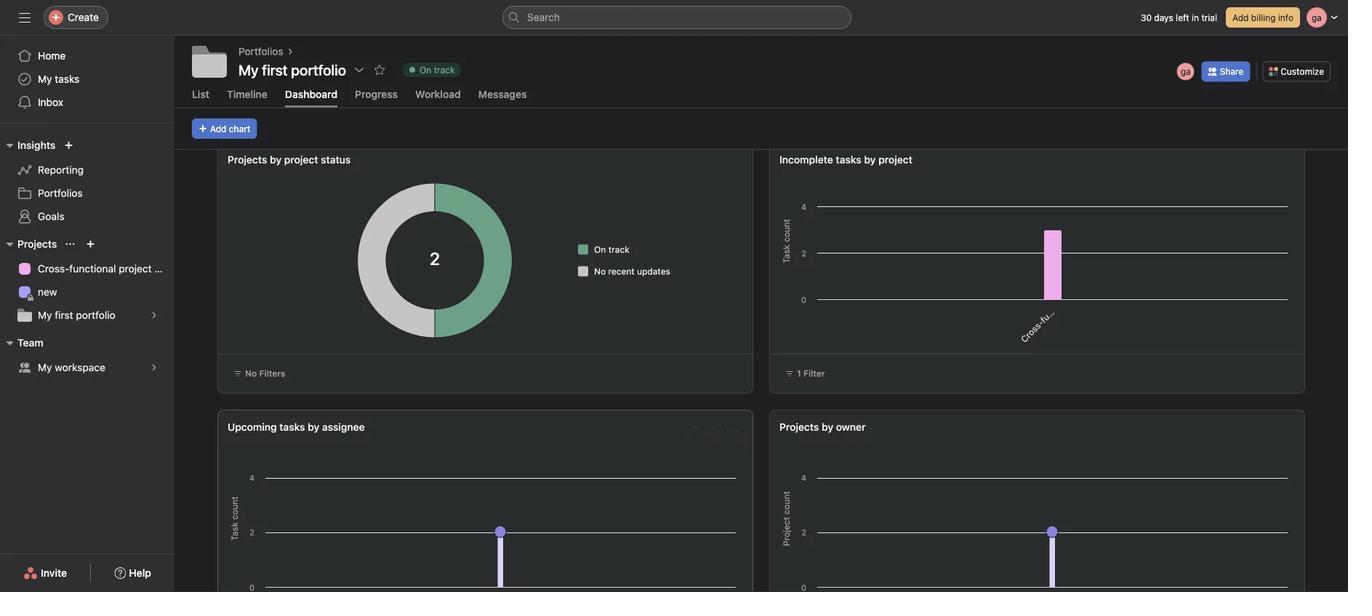 Task type: locate. For each thing, give the bounding box(es) containing it.
1 vertical spatial track
[[608, 245, 629, 255]]

tasks right upcoming
[[279, 421, 305, 433]]

search
[[527, 11, 560, 23]]

my workspace link
[[9, 356, 166, 380]]

global element
[[0, 36, 175, 123]]

cross-functional project plan
[[38, 263, 174, 275]]

1 vertical spatial projects
[[17, 238, 57, 250]]

tasks inside global element
[[55, 73, 80, 85]]

1 filter
[[797, 369, 825, 379]]

1 vertical spatial portfolios link
[[9, 182, 166, 205]]

0 horizontal spatial tasks
[[55, 73, 80, 85]]

on track up workload
[[420, 65, 455, 75]]

on up no recent updates
[[594, 245, 606, 255]]

my first portfolio
[[239, 61, 346, 78]]

1 horizontal spatial projects
[[228, 154, 267, 166]]

help
[[129, 568, 151, 580]]

left
[[1176, 12, 1189, 23]]

projects for projects
[[17, 238, 57, 250]]

0 horizontal spatial on
[[420, 65, 431, 75]]

1 horizontal spatial on track
[[594, 245, 629, 255]]

projects button
[[0, 236, 57, 253]]

teams element
[[0, 330, 175, 382]]

portfolios down the reporting
[[38, 187, 83, 199]]

add
[[1232, 12, 1249, 23], [210, 123, 226, 134]]

no
[[594, 266, 606, 277], [245, 369, 257, 379]]

in
[[1192, 12, 1199, 23]]

add left chart
[[210, 123, 226, 134]]

2 horizontal spatial projects
[[780, 421, 819, 433]]

projects left the by
[[228, 154, 267, 166]]

my up 'inbox' on the left of the page
[[38, 73, 52, 85]]

1 horizontal spatial portfolios link
[[239, 44, 283, 60]]

add inside button
[[1232, 12, 1249, 23]]

my inside my first portfolio link
[[38, 309, 52, 321]]

add for add chart
[[210, 123, 226, 134]]

edit chart image
[[706, 425, 718, 437]]

my
[[239, 61, 259, 78], [38, 73, 52, 85], [38, 309, 52, 321], [38, 362, 52, 374]]

recent
[[608, 266, 635, 277]]

add chart button
[[192, 118, 257, 139]]

0 vertical spatial track
[[434, 65, 455, 75]]

no left recent
[[594, 266, 606, 277]]

tasks left the by project
[[836, 154, 861, 166]]

trial
[[1202, 12, 1217, 23]]

new image
[[64, 141, 73, 150]]

projects
[[228, 154, 267, 166], [17, 238, 57, 250], [780, 421, 819, 433]]

add for add billing info
[[1232, 12, 1249, 23]]

new
[[38, 286, 57, 298]]

project
[[119, 263, 152, 275]]

my tasks
[[38, 73, 80, 85]]

reporting
[[38, 164, 84, 176]]

invite button
[[14, 561, 76, 587]]

add left "billing" on the top right
[[1232, 12, 1249, 23]]

no for no filters
[[245, 369, 257, 379]]

insights button
[[0, 137, 56, 154]]

portfolios up my first portfolio
[[239, 45, 283, 57]]

1
[[797, 369, 801, 379]]

my inside my workspace link
[[38, 362, 52, 374]]

plan
[[154, 263, 174, 275]]

on track inside popup button
[[420, 65, 455, 75]]

1 vertical spatial no
[[245, 369, 257, 379]]

search list box
[[502, 6, 851, 29]]

1 horizontal spatial track
[[608, 245, 629, 255]]

hide sidebar image
[[19, 12, 31, 23]]

portfolios link
[[239, 44, 283, 60], [9, 182, 166, 205]]

on track
[[420, 65, 455, 75], [594, 245, 629, 255]]

0 horizontal spatial portfolios
[[38, 187, 83, 199]]

1 vertical spatial portfolios
[[38, 187, 83, 199]]

no left filters
[[245, 369, 257, 379]]

insights
[[17, 139, 56, 151]]

0 horizontal spatial no
[[245, 369, 257, 379]]

cross-
[[38, 263, 69, 275]]

0 horizontal spatial on track
[[420, 65, 455, 75]]

on
[[420, 65, 431, 75], [594, 245, 606, 255]]

0 vertical spatial projects
[[228, 154, 267, 166]]

first portfolio
[[262, 61, 346, 78]]

1 vertical spatial add
[[210, 123, 226, 134]]

my down team
[[38, 362, 52, 374]]

my inside my tasks link
[[38, 73, 52, 85]]

0 vertical spatial no
[[594, 266, 606, 277]]

dashboard link
[[285, 88, 337, 107]]

0 vertical spatial add
[[1232, 12, 1249, 23]]

0 vertical spatial on track
[[420, 65, 455, 75]]

my up timeline
[[239, 61, 259, 78]]

more actions image
[[726, 425, 738, 437]]

2 horizontal spatial tasks
[[836, 154, 861, 166]]

home
[[38, 50, 66, 62]]

0 vertical spatial on
[[420, 65, 431, 75]]

filter
[[804, 369, 825, 379]]

projects by project status
[[228, 154, 351, 166]]

1 horizontal spatial portfolios
[[239, 45, 283, 57]]

projects inside dropdown button
[[17, 238, 57, 250]]

add inside button
[[210, 123, 226, 134]]

upcoming tasks by assignee
[[228, 421, 365, 433]]

0 horizontal spatial track
[[434, 65, 455, 75]]

list
[[192, 88, 209, 100]]

see details, my workspace image
[[150, 364, 159, 372]]

portfolios link up my first portfolio
[[239, 44, 283, 60]]

projects element
[[0, 231, 175, 330]]

show options, current sort, top image
[[66, 240, 74, 249]]

portfolios link down the reporting
[[9, 182, 166, 205]]

30 days left in trial
[[1141, 12, 1217, 23]]

incomplete tasks by project
[[780, 154, 912, 166]]

1 horizontal spatial no
[[594, 266, 606, 277]]

share
[[1220, 66, 1244, 77]]

goals
[[38, 211, 64, 223]]

track up workload
[[434, 65, 455, 75]]

projects left by owner
[[780, 421, 819, 433]]

my for my tasks
[[38, 73, 52, 85]]

2 vertical spatial tasks
[[279, 421, 305, 433]]

help button
[[105, 561, 161, 587]]

progress
[[355, 88, 398, 100]]

project status
[[284, 154, 351, 166]]

projects up cross-
[[17, 238, 57, 250]]

tasks for my
[[55, 73, 80, 85]]

updates
[[637, 266, 670, 277]]

0 horizontal spatial portfolios link
[[9, 182, 166, 205]]

1 filter button
[[779, 363, 832, 384]]

tasks
[[55, 73, 80, 85], [836, 154, 861, 166], [279, 421, 305, 433]]

add billing info
[[1232, 12, 1294, 23]]

add billing info button
[[1226, 7, 1300, 28]]

my workspace
[[38, 362, 105, 374]]

1 horizontal spatial tasks
[[279, 421, 305, 433]]

no recent updates
[[594, 266, 670, 277]]

1 vertical spatial tasks
[[836, 154, 861, 166]]

add chart
[[210, 123, 250, 134]]

1 horizontal spatial add
[[1232, 12, 1249, 23]]

my for my first portfolio
[[38, 309, 52, 321]]

on track up recent
[[594, 245, 629, 255]]

on up workload
[[420, 65, 431, 75]]

1 vertical spatial on track
[[594, 245, 629, 255]]

new project or portfolio image
[[86, 240, 95, 249]]

no inside button
[[245, 369, 257, 379]]

2 vertical spatial projects
[[780, 421, 819, 433]]

track
[[434, 65, 455, 75], [608, 245, 629, 255]]

tasks down home
[[55, 73, 80, 85]]

1 horizontal spatial on
[[594, 245, 606, 255]]

view chart image
[[686, 425, 697, 437]]

timeline link
[[227, 88, 268, 107]]

track up recent
[[608, 245, 629, 255]]

0 horizontal spatial add
[[210, 123, 226, 134]]

0 horizontal spatial projects
[[17, 238, 57, 250]]

0 vertical spatial tasks
[[55, 73, 80, 85]]

tasks for incomplete
[[836, 154, 861, 166]]

my left first
[[38, 309, 52, 321]]

portfolios
[[239, 45, 283, 57], [38, 187, 83, 199]]

inbox
[[38, 96, 63, 108]]



Task type: vqa. For each thing, say whether or not it's contained in the screenshot.
Task name text field inside Make some snacks cell
no



Task type: describe. For each thing, give the bounding box(es) containing it.
create button
[[44, 6, 108, 29]]

first
[[55, 309, 73, 321]]

invite
[[41, 568, 67, 580]]

1 vertical spatial on
[[594, 245, 606, 255]]

team button
[[0, 334, 43, 352]]

inbox link
[[9, 91, 166, 114]]

projects for projects by owner
[[780, 421, 819, 433]]

filters
[[259, 369, 285, 379]]

ga
[[1181, 66, 1191, 77]]

workload link
[[415, 88, 461, 107]]

projects for projects by project status
[[228, 154, 267, 166]]

my for my first portfolio
[[239, 61, 259, 78]]

days
[[1154, 12, 1173, 23]]

0 vertical spatial portfolios
[[239, 45, 283, 57]]

projects by owner
[[780, 421, 866, 433]]

my tasks link
[[9, 68, 166, 91]]

customize
[[1281, 66, 1324, 77]]

home link
[[9, 44, 166, 68]]

no for no recent updates
[[594, 266, 606, 277]]

by project
[[864, 154, 912, 166]]

incomplete
[[780, 154, 833, 166]]

goals link
[[9, 205, 166, 228]]

my for my workspace
[[38, 362, 52, 374]]

info
[[1278, 12, 1294, 23]]

search button
[[502, 6, 851, 29]]

my first portfolio
[[38, 309, 115, 321]]

insights element
[[0, 132, 175, 231]]

by
[[270, 154, 282, 166]]

progress link
[[355, 88, 398, 107]]

portfolios inside insights "element"
[[38, 187, 83, 199]]

no filters button
[[227, 363, 292, 384]]

track inside popup button
[[434, 65, 455, 75]]

no filters
[[245, 369, 285, 379]]

team
[[17, 337, 43, 349]]

see details, my first portfolio image
[[150, 311, 159, 320]]

share button
[[1202, 61, 1250, 82]]

list link
[[192, 88, 209, 107]]

workspace
[[55, 362, 105, 374]]

messages link
[[478, 88, 527, 107]]

timeline
[[227, 88, 268, 100]]

by assignee
[[308, 421, 365, 433]]

show options image
[[353, 64, 365, 76]]

cross-functional project plan link
[[9, 257, 174, 281]]

chart
[[229, 123, 250, 134]]

add to starred image
[[374, 64, 385, 76]]

on inside popup button
[[420, 65, 431, 75]]

new link
[[9, 281, 166, 304]]

by owner
[[822, 421, 866, 433]]

messages
[[478, 88, 527, 100]]

billing
[[1251, 12, 1276, 23]]

30
[[1141, 12, 1152, 23]]

create
[[68, 11, 99, 23]]

dashboard
[[285, 88, 337, 100]]

reporting link
[[9, 159, 166, 182]]

customize button
[[1263, 61, 1331, 82]]

tasks for upcoming
[[279, 421, 305, 433]]

workload
[[415, 88, 461, 100]]

0 vertical spatial portfolios link
[[239, 44, 283, 60]]

portfolio
[[76, 309, 115, 321]]

functional
[[69, 263, 116, 275]]

my first portfolio link
[[9, 304, 166, 327]]

upcoming
[[228, 421, 277, 433]]

on track button
[[396, 60, 467, 80]]



